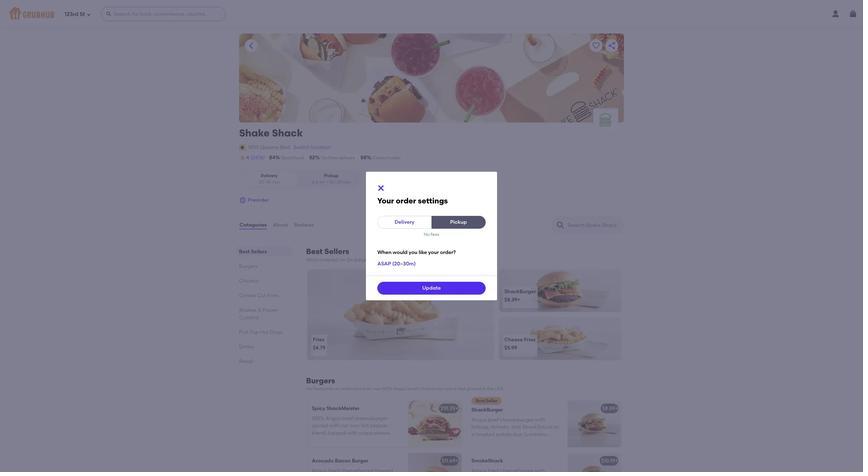 Task type: describe. For each thing, give the bounding box(es) containing it.
like
[[419, 250, 427, 256]]

and inside burgers no hormones or antibiotics ever, our 100% angus beef is humanely raised and grazed in the usa
[[457, 386, 466, 391]]

delivery for delivery
[[395, 219, 414, 225]]

antibiotics
[[340, 386, 362, 391]]

pickup 2.6 mi • 20–30 min
[[312, 173, 351, 185]]

usa
[[495, 386, 504, 391]]

+ for spicy shackmeister
[[455, 405, 458, 412]]

88
[[361, 155, 367, 161]]

angus inside 100% angus beef cheeseburger spiced with our own hot pepper blend, topped with crispy onions, chopped cherry peppers and shacksauce.
[[326, 416, 341, 422]]

$10.29 +
[[441, 405, 458, 412]]

fees
[[431, 232, 439, 237]]

correct order
[[373, 155, 401, 160]]

$10.19 +
[[601, 458, 618, 464]]

main navigation navigation
[[0, 0, 863, 28]]

on inside angus beef cheeseburger with lettuce, tomato, and shacksauce on a toasted potato bun (contains sesame, eggs, milk, soy, wheat, and gluten)
[[554, 424, 560, 430]]

1 horizontal spatial with
[[347, 430, 357, 436]]

123rd
[[65, 11, 78, 17]]

soy,
[[519, 439, 529, 445]]

min inside pickup 2.6 mi • 20–30 min
[[343, 180, 351, 185]]

ordered
[[319, 257, 338, 263]]

best sellers
[[239, 249, 267, 255]]

20–30
[[329, 180, 342, 185]]

peppers
[[352, 437, 372, 443]]

min inside delivery 30–45 min
[[272, 180, 280, 185]]

ever,
[[363, 386, 373, 391]]

$10.19
[[601, 458, 615, 464]]

most
[[306, 257, 318, 263]]

good food
[[281, 155, 304, 160]]

shackmeister
[[326, 405, 360, 412]]

4
[[246, 155, 249, 161]]

1 horizontal spatial svg image
[[106, 11, 111, 17]]

beef inside angus beef cheeseburger with lettuce, tomato, and shacksauce on a toasted potato bun (contains sesame, eggs, milk, soy, wheat, and gluten)
[[488, 417, 499, 423]]

food
[[294, 155, 304, 160]]

1 horizontal spatial no
[[424, 232, 430, 237]]

reviews
[[294, 222, 314, 228]]

order?
[[440, 250, 456, 256]]

crinkle cut fries tab
[[239, 292, 289, 299]]

chopped
[[312, 437, 334, 443]]

shakes & frozen custard
[[239, 307, 278, 321]]

blend,
[[312, 430, 327, 436]]

hot
[[260, 329, 269, 335]]

bun
[[514, 431, 523, 438]]

categories button
[[239, 212, 267, 238]]

your
[[377, 196, 394, 205]]

cheeseburger inside 100% angus beef cheeseburger spiced with our own hot pepper blend, topped with crispy onions, chopped cherry peppers and shacksauce.
[[354, 416, 388, 422]]

angus inside angus beef cheeseburger with lettuce, tomato, and shacksauce on a toasted potato bun (contains sesame, eggs, milk, soy, wheat, and gluten)
[[472, 417, 487, 423]]

+ inside shackburger $8.39 +
[[517, 297, 520, 303]]

angus inside burgers no hormones or antibiotics ever, our 100% angus beef is humanely raised and grazed in the usa
[[393, 386, 407, 391]]

svg image inside main navigation navigation
[[849, 10, 858, 18]]

burger
[[352, 458, 368, 464]]

you
[[409, 250, 418, 256]]

is
[[418, 386, 421, 391]]

or
[[335, 386, 339, 391]]

onions,
[[374, 430, 391, 436]]

crinkle
[[239, 293, 256, 299]]

sesame,
[[472, 439, 492, 445]]

on inside best sellers most ordered on grubhub
[[339, 257, 346, 263]]

preorder
[[248, 197, 269, 203]]

option group containing delivery 30–45 min
[[239, 170, 361, 188]]

flat-top hot dogs
[[239, 329, 282, 335]]

settings
[[418, 196, 448, 205]]

cheese
[[505, 337, 523, 343]]

potato
[[496, 431, 512, 438]]

st
[[80, 11, 85, 17]]

pickup for pickup
[[450, 219, 467, 225]]

100% inside 100% angus beef cheeseburger spiced with our own hot pepper blend, topped with crispy onions, chopped cherry peppers and shacksauce.
[[312, 416, 324, 422]]

gluten)
[[472, 446, 489, 452]]

update
[[422, 285, 441, 291]]

123rd st
[[65, 11, 85, 17]]

angus beef cheeseburger with lettuce, tomato, and shacksauce on a toasted potato bun (contains sesame, eggs, milk, soy, wheat, and gluten)
[[472, 417, 560, 452]]

2 horizontal spatial svg image
[[377, 184, 385, 192]]

burgers no hormones or antibiotics ever, our 100% angus beef is humanely raised and grazed in the usa
[[306, 376, 504, 391]]

milk,
[[507, 439, 518, 445]]

spiced
[[312, 423, 328, 429]]

share icon image
[[608, 41, 616, 50]]

best for best seller
[[476, 398, 485, 403]]

your order settings
[[377, 196, 448, 205]]

save this restaurant button
[[590, 39, 603, 52]]

blvd
[[280, 144, 290, 150]]

best sellers tab
[[239, 248, 289, 256]]

•
[[326, 180, 328, 185]]

cherry
[[335, 437, 350, 443]]

flat-
[[239, 329, 250, 335]]

when would you like your order?
[[377, 250, 456, 256]]

tomato,
[[491, 424, 510, 430]]

$8.39 +
[[602, 405, 618, 412]]

0 horizontal spatial with
[[329, 423, 339, 429]]

shake
[[239, 127, 270, 139]]

humanely
[[422, 386, 443, 391]]

on
[[321, 155, 327, 160]]

about button
[[273, 212, 288, 238]]

dogs
[[270, 329, 282, 335]]

$4.79
[[313, 345, 326, 351]]

Search Shake Shack search field
[[567, 222, 622, 229]]

lettuce,
[[472, 424, 490, 430]]



Task type: locate. For each thing, give the bounding box(es) containing it.
switch location
[[294, 144, 331, 150]]

$11.69
[[442, 458, 455, 464]]

0 horizontal spatial $8.39
[[505, 297, 517, 303]]

on time delivery
[[321, 155, 355, 160]]

shackburger for shackburger $8.39 +
[[505, 289, 536, 295]]

with up shacksauce
[[535, 417, 545, 423]]

(2476)
[[251, 155, 265, 161]]

0 vertical spatial no
[[424, 232, 430, 237]]

delivery up the '30–45'
[[261, 173, 278, 178]]

1 horizontal spatial on
[[554, 424, 560, 430]]

1 horizontal spatial beef
[[408, 386, 417, 391]]

shackburger $8.39 +
[[505, 289, 536, 303]]

cheeseburger up hot
[[354, 416, 388, 422]]

cheeseburger up bun on the bottom right of page
[[500, 417, 534, 423]]

0 horizontal spatial shackburger
[[472, 407, 503, 413]]

no inside burgers no hormones or antibiotics ever, our 100% angus beef is humanely raised and grazed in the usa
[[306, 386, 312, 391]]

drinks
[[239, 344, 254, 350]]

with down own
[[347, 430, 357, 436]]

82
[[309, 155, 315, 161]]

shacksauce.
[[312, 445, 343, 451]]

best inside "tab"
[[239, 249, 250, 255]]

1 vertical spatial $8.39
[[602, 405, 615, 412]]

1 min from the left
[[272, 180, 280, 185]]

caret left icon image
[[247, 41, 256, 50]]

order for correct
[[390, 155, 401, 160]]

beef left is
[[408, 386, 417, 391]]

sellers for best sellers most ordered on grubhub
[[324, 247, 349, 256]]

chicken tab
[[239, 277, 289, 285]]

30–45
[[259, 180, 271, 185]]

0 horizontal spatial beef
[[342, 416, 353, 422]]

best sellers most ordered on grubhub
[[306, 247, 368, 263]]

0 horizontal spatial min
[[272, 180, 280, 185]]

our right ever,
[[374, 386, 381, 391]]

1 vertical spatial delivery
[[395, 219, 414, 225]]

shackburger for shackburger
[[472, 407, 503, 413]]

asap (20–30m)
[[377, 261, 416, 267]]

chicken
[[239, 278, 259, 284]]

no
[[424, 232, 430, 237], [306, 386, 312, 391]]

burgers tab
[[239, 263, 289, 270]]

1 vertical spatial on
[[554, 424, 560, 430]]

1 horizontal spatial fries
[[313, 337, 324, 343]]

order for your
[[396, 196, 416, 205]]

sellers inside best sellers "tab"
[[251, 249, 267, 255]]

svg image
[[106, 11, 111, 17], [86, 12, 91, 17], [377, 184, 385, 192]]

custard
[[239, 315, 259, 321]]

1 horizontal spatial burgers
[[306, 376, 335, 385]]

1 vertical spatial 100%
[[312, 416, 324, 422]]

+ for smokeshack
[[615, 458, 618, 464]]

burgers for burgers no hormones or antibiotics ever, our 100% angus beef is humanely raised and grazed in the usa
[[306, 376, 335, 385]]

beef inside 100% angus beef cheeseburger spiced with our own hot pepper blend, topped with crispy onions, chopped cherry peppers and shacksauce.
[[342, 416, 353, 422]]

1 horizontal spatial $8.39
[[602, 405, 615, 412]]

order right the correct
[[390, 155, 401, 160]]

sellers for best sellers
[[251, 249, 267, 255]]

9015 queens blvd
[[248, 144, 290, 150]]

shake shack logo image
[[593, 108, 618, 133]]

100% inside burgers no hormones or antibiotics ever, our 100% angus beef is humanely raised and grazed in the usa
[[382, 386, 392, 391]]

0 horizontal spatial no
[[306, 386, 312, 391]]

spicy shackmeister image
[[408, 401, 462, 447]]

fries inside tab
[[267, 293, 279, 299]]

0 vertical spatial 100%
[[382, 386, 392, 391]]

with inside angus beef cheeseburger with lettuce, tomato, and shacksauce on a toasted potato bun (contains sesame, eggs, milk, soy, wheat, and gluten)
[[535, 417, 545, 423]]

1 horizontal spatial min
[[343, 180, 351, 185]]

pickup inside button
[[450, 219, 467, 225]]

time
[[328, 155, 338, 160]]

the
[[487, 386, 494, 391]]

smokeshack image
[[568, 453, 621, 472]]

min right 20–30
[[343, 180, 351, 185]]

84
[[269, 155, 275, 161]]

0 vertical spatial $8.39
[[505, 297, 517, 303]]

sellers up ordered
[[324, 247, 349, 256]]

1 horizontal spatial svg image
[[849, 10, 858, 18]]

top
[[250, 329, 259, 335]]

0 vertical spatial order
[[390, 155, 401, 160]]

9015 queens blvd button
[[248, 144, 290, 151]]

drinks tab
[[239, 343, 289, 351]]

mi
[[320, 180, 325, 185]]

$8.39 inside shackburger $8.39 +
[[505, 297, 517, 303]]

subscription pass image
[[239, 145, 246, 150]]

1 vertical spatial no
[[306, 386, 312, 391]]

2 horizontal spatial beef
[[488, 417, 499, 423]]

in
[[482, 386, 486, 391]]

order
[[390, 155, 401, 160], [396, 196, 416, 205]]

delivery inside button
[[395, 219, 414, 225]]

$11.69 +
[[442, 458, 458, 464]]

2 horizontal spatial angus
[[472, 417, 487, 423]]

0 horizontal spatial 100%
[[312, 416, 324, 422]]

fries inside fries $4.79
[[313, 337, 324, 343]]

2 horizontal spatial best
[[476, 398, 485, 403]]

delivery
[[261, 173, 278, 178], [395, 219, 414, 225]]

1 horizontal spatial delivery
[[395, 219, 414, 225]]

on right shacksauce
[[554, 424, 560, 430]]

topped
[[328, 430, 346, 436]]

1 horizontal spatial 100%
[[382, 386, 392, 391]]

min right the '30–45'
[[272, 180, 280, 185]]

0 vertical spatial svg image
[[849, 10, 858, 18]]

no left fees
[[424, 232, 430, 237]]

seller
[[486, 398, 498, 403]]

and inside 100% angus beef cheeseburger spiced with our own hot pepper blend, topped with crispy onions, chopped cherry peppers and shacksauce.
[[373, 437, 382, 443]]

best up most
[[306, 247, 323, 256]]

grazed
[[467, 386, 481, 391]]

sellers inside best sellers most ordered on grubhub
[[324, 247, 349, 256]]

with
[[535, 417, 545, 423], [329, 423, 339, 429], [347, 430, 357, 436]]

pickup
[[324, 173, 339, 178], [450, 219, 467, 225]]

burgers up hormones
[[306, 376, 335, 385]]

angus left is
[[393, 386, 407, 391]]

+
[[517, 297, 520, 303], [455, 405, 458, 412], [615, 405, 618, 412], [455, 458, 458, 464], [615, 458, 618, 464]]

1 vertical spatial shackburger
[[472, 407, 503, 413]]

1 vertical spatial order
[[396, 196, 416, 205]]

shakes & frozen custard tab
[[239, 307, 289, 322]]

our inside 100% angus beef cheeseburger spiced with our own hot pepper blend, topped with crispy onions, chopped cherry peppers and shacksauce.
[[340, 423, 348, 429]]

1 horizontal spatial best
[[306, 247, 323, 256]]

2 min from the left
[[343, 180, 351, 185]]

and right 'wheat,'
[[547, 439, 557, 445]]

shackburger image
[[568, 401, 621, 447]]

cut
[[257, 293, 266, 299]]

delivery inside delivery 30–45 min
[[261, 173, 278, 178]]

and down onions,
[[373, 437, 382, 443]]

0 horizontal spatial best
[[239, 249, 250, 255]]

avocado bacon burger
[[312, 458, 368, 464]]

retail
[[239, 359, 253, 365]]

flat-top hot dogs tab
[[239, 329, 289, 336]]

delivery
[[339, 155, 355, 160]]

beef
[[408, 386, 417, 391], [342, 416, 353, 422], [488, 417, 499, 423]]

toasted
[[476, 431, 495, 438]]

angus down spicy shackmeister
[[326, 416, 341, 422]]

pickup for pickup 2.6 mi • 20–30 min
[[324, 173, 339, 178]]

best for best sellers most ordered on grubhub
[[306, 247, 323, 256]]

with up topped
[[329, 423, 339, 429]]

$5.99
[[505, 345, 517, 351]]

fries right cut
[[267, 293, 279, 299]]

retail tab
[[239, 358, 289, 365]]

0 horizontal spatial on
[[339, 257, 346, 263]]

beef inside burgers no hormones or antibiotics ever, our 100% angus beef is humanely raised and grazed in the usa
[[408, 386, 417, 391]]

0 vertical spatial shackburger
[[505, 289, 536, 295]]

1 vertical spatial our
[[340, 423, 348, 429]]

2 horizontal spatial with
[[535, 417, 545, 423]]

good
[[281, 155, 293, 160]]

100%
[[382, 386, 392, 391], [312, 416, 324, 422]]

burgers inside tab
[[239, 263, 258, 269]]

switch location button
[[293, 144, 331, 151]]

asap (20–30m) button
[[377, 258, 416, 271]]

0 vertical spatial burgers
[[239, 263, 258, 269]]

(contains
[[524, 431, 547, 438]]

0 horizontal spatial our
[[340, 423, 348, 429]]

1 horizontal spatial our
[[374, 386, 381, 391]]

correct
[[373, 155, 389, 160]]

burgers up chicken
[[239, 263, 258, 269]]

raised
[[444, 386, 456, 391]]

fries right cheese
[[524, 337, 536, 343]]

2.6
[[312, 180, 318, 185]]

pickup button
[[431, 216, 486, 229]]

1 horizontal spatial sellers
[[324, 247, 349, 256]]

our for 100%
[[340, 423, 348, 429]]

1 horizontal spatial cheeseburger
[[500, 417, 534, 423]]

avocado bacon burger image
[[408, 453, 462, 472]]

delivery down your order settings
[[395, 219, 414, 225]]

switch
[[294, 144, 310, 150]]

crispy
[[358, 430, 373, 436]]

burgers for burgers
[[239, 263, 258, 269]]

0 horizontal spatial svg image
[[86, 12, 91, 17]]

save this restaurant image
[[592, 41, 601, 50]]

2 horizontal spatial fries
[[524, 337, 536, 343]]

0 vertical spatial delivery
[[261, 173, 278, 178]]

svg image inside preorder 'button'
[[239, 197, 246, 204]]

0 horizontal spatial fries
[[267, 293, 279, 299]]

our inside burgers no hormones or antibiotics ever, our 100% angus beef is humanely raised and grazed in the usa
[[374, 386, 381, 391]]

eggs,
[[493, 439, 506, 445]]

angus up lettuce,
[[472, 417, 487, 423]]

order right your on the top left of page
[[396, 196, 416, 205]]

1 vertical spatial burgers
[[306, 376, 335, 385]]

shakes
[[239, 307, 256, 313]]

0 horizontal spatial pickup
[[324, 173, 339, 178]]

avocado
[[312, 458, 334, 464]]

burgers inside burgers no hormones or antibiotics ever, our 100% angus beef is humanely raised and grazed in the usa
[[306, 376, 335, 385]]

fries inside cheese fries $5.99
[[524, 337, 536, 343]]

our left own
[[340, 423, 348, 429]]

spicy shackmeister
[[312, 405, 360, 412]]

burgers
[[239, 263, 258, 269], [306, 376, 335, 385]]

0 horizontal spatial cheeseburger
[[354, 416, 388, 422]]

1 vertical spatial pickup
[[450, 219, 467, 225]]

cheese fries $5.99
[[505, 337, 536, 351]]

cheeseburger inside angus beef cheeseburger with lettuce, tomato, and shacksauce on a toasted potato bun (contains sesame, eggs, milk, soy, wheat, and gluten)
[[500, 417, 534, 423]]

100% right ever,
[[382, 386, 392, 391]]

hot
[[361, 423, 369, 429]]

no left hormones
[[306, 386, 312, 391]]

0 vertical spatial pickup
[[324, 173, 339, 178]]

your
[[428, 250, 439, 256]]

delivery button
[[377, 216, 432, 229]]

star icon image
[[239, 154, 246, 161]]

1 horizontal spatial shackburger
[[505, 289, 536, 295]]

location
[[311, 144, 331, 150]]

beef up tomato,
[[488, 417, 499, 423]]

pickup up 20–30
[[324, 173, 339, 178]]

100% angus beef cheeseburger spiced with our own hot pepper blend, topped with crispy onions, chopped cherry peppers and shacksauce.
[[312, 416, 391, 451]]

best left seller
[[476, 398, 485, 403]]

hormones
[[313, 386, 334, 391]]

1 horizontal spatial pickup
[[450, 219, 467, 225]]

and up bun on the bottom right of page
[[511, 424, 521, 430]]

0 horizontal spatial delivery
[[261, 173, 278, 178]]

0 horizontal spatial angus
[[326, 416, 341, 422]]

queens
[[260, 144, 279, 150]]

sellers up burgers tab
[[251, 249, 267, 255]]

pickup inside pickup 2.6 mi • 20–30 min
[[324, 173, 339, 178]]

beef up own
[[342, 416, 353, 422]]

pepper
[[370, 423, 388, 429]]

svg image
[[849, 10, 858, 18], [239, 197, 246, 204]]

100% up spiced
[[312, 416, 324, 422]]

option group
[[239, 170, 361, 188]]

best up burgers tab
[[239, 249, 250, 255]]

delivery for delivery 30–45 min
[[261, 173, 278, 178]]

1 vertical spatial svg image
[[239, 197, 246, 204]]

best seller
[[476, 398, 498, 403]]

on right ordered
[[339, 257, 346, 263]]

+ for avocado bacon burger
[[455, 458, 458, 464]]

9015
[[248, 144, 259, 150]]

pickup up the order?
[[450, 219, 467, 225]]

0 horizontal spatial burgers
[[239, 263, 258, 269]]

angus
[[393, 386, 407, 391], [326, 416, 341, 422], [472, 417, 487, 423]]

best for best sellers
[[239, 249, 250, 255]]

wheat,
[[530, 439, 546, 445]]

0 vertical spatial on
[[339, 257, 346, 263]]

sellers
[[324, 247, 349, 256], [251, 249, 267, 255]]

best
[[306, 247, 323, 256], [239, 249, 250, 255], [476, 398, 485, 403]]

&
[[258, 307, 261, 313]]

fries up $4.79
[[313, 337, 324, 343]]

search icon image
[[556, 221, 565, 230]]

our for burgers
[[374, 386, 381, 391]]

1 horizontal spatial angus
[[393, 386, 407, 391]]

best inside best sellers most ordered on grubhub
[[306, 247, 323, 256]]

0 horizontal spatial sellers
[[251, 249, 267, 255]]

0 horizontal spatial svg image
[[239, 197, 246, 204]]

and right raised
[[457, 386, 466, 391]]

0 vertical spatial our
[[374, 386, 381, 391]]



Task type: vqa. For each thing, say whether or not it's contained in the screenshot.
left Sellers
yes



